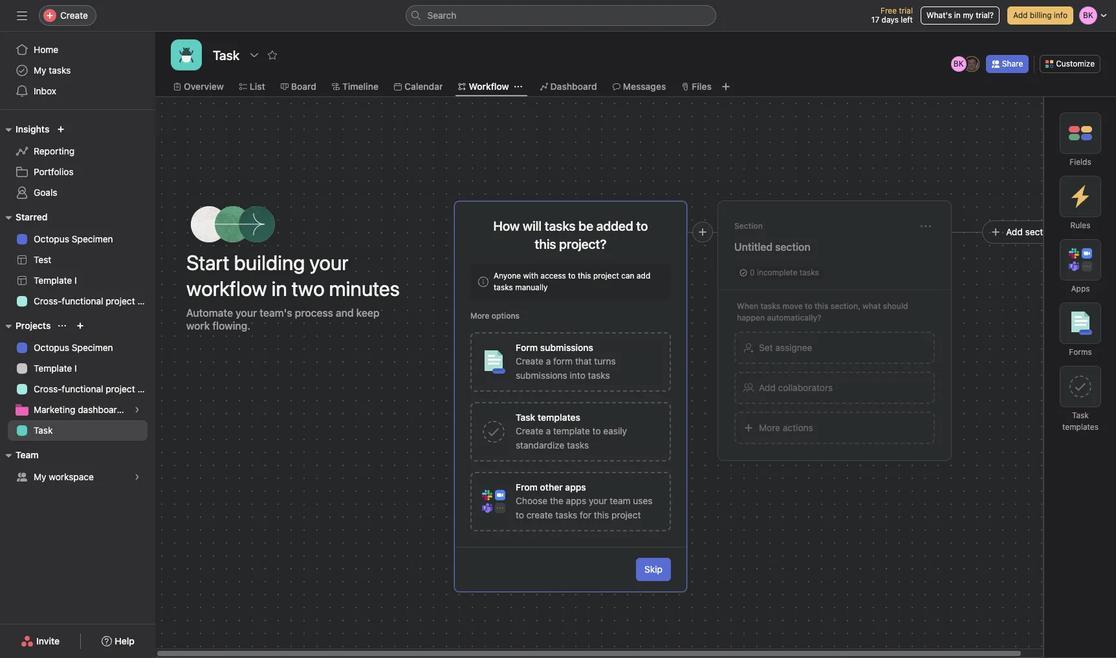 Task type: describe. For each thing, give the bounding box(es) containing it.
show options, current sort, top image
[[58, 322, 66, 330]]

bk
[[954, 59, 964, 69]]

task for task
[[34, 425, 53, 436]]

add billing info button
[[1007, 6, 1073, 25]]

uses
[[633, 496, 653, 507]]

add collaborators
[[759, 382, 833, 393]]

form submissions
[[516, 342, 593, 353]]

0
[[750, 268, 755, 278]]

add billing info
[[1013, 10, 1068, 20]]

section,
[[831, 302, 861, 311]]

octopus specimen for template i
[[34, 342, 113, 353]]

i for 2nd template i link from the bottom of the page
[[74, 275, 77, 286]]

template i inside projects element
[[34, 363, 77, 374]]

i for 2nd template i link from the top
[[74, 363, 77, 374]]

projects button
[[0, 318, 51, 334]]

collaborators
[[778, 382, 833, 393]]

template
[[553, 426, 590, 437]]

files
[[692, 81, 712, 92]]

section
[[734, 221, 763, 231]]

this inside 'from other apps choose the apps your team uses to create tasks for this project'
[[594, 510, 609, 521]]

1 horizontal spatial your
[[309, 250, 348, 275]]

tasks inside task templates create a template to easily standardize tasks
[[567, 440, 589, 451]]

when
[[737, 302, 758, 311]]

cross-functional project plan for first cross-functional project plan link from the bottom of the page
[[34, 384, 155, 395]]

what's in my trial?
[[927, 10, 994, 20]]

hide sidebar image
[[17, 10, 27, 21]]

new project or portfolio image
[[77, 322, 84, 330]]

timeline
[[342, 81, 378, 92]]

add for add collaborators
[[759, 382, 776, 393]]

projects
[[16, 320, 51, 331]]

help
[[115, 636, 135, 647]]

cross-functional project plan for 2nd cross-functional project plan link from the bottom
[[34, 296, 155, 307]]

other apps
[[540, 482, 586, 493]]

project up see details, marketing dashboards image
[[106, 384, 135, 395]]

create inside create popup button
[[60, 10, 88, 21]]

what's
[[927, 10, 952, 20]]

free trial 17 days left
[[871, 6, 913, 25]]

from
[[516, 482, 538, 493]]

show options image
[[249, 50, 260, 60]]

my for my tasks
[[34, 65, 46, 76]]

section for add section
[[1025, 226, 1056, 237]]

free
[[881, 6, 897, 16]]

invite
[[36, 636, 60, 647]]

see details, marketing dashboards image
[[133, 406, 141, 414]]

help button
[[93, 630, 143, 654]]

overview link
[[173, 80, 224, 94]]

project inside anyone with access to this project can add tasks manually
[[593, 271, 619, 281]]

home link
[[8, 39, 148, 60]]

create button
[[39, 5, 96, 26]]

standardize
[[516, 440, 565, 451]]

tasks inside global element
[[49, 65, 71, 76]]

dashboard
[[550, 81, 597, 92]]

manually
[[515, 283, 548, 292]]

in inside start building your workflow in two minutes automate your team's process and keep work flowing.
[[272, 276, 287, 301]]

invite button
[[12, 630, 68, 654]]

plan inside starred 'element'
[[137, 296, 155, 307]]

home
[[34, 44, 58, 55]]

dashboards
[[78, 404, 127, 415]]

test
[[34, 254, 51, 265]]

in inside button
[[954, 10, 961, 20]]

dashboard link
[[540, 80, 597, 94]]

customize button
[[1040, 55, 1101, 73]]

options
[[492, 311, 520, 321]]

goals link
[[8, 182, 148, 203]]

form
[[553, 356, 573, 367]]

team
[[610, 496, 631, 507]]

fields
[[1070, 157, 1091, 167]]

starred
[[16, 212, 47, 223]]

create
[[527, 510, 553, 521]]

set assignee
[[759, 342, 812, 353]]

create for form submissions
[[516, 356, 543, 367]]

portfolios
[[34, 166, 74, 177]]

cross- for 2nd cross-functional project plan link from the bottom
[[34, 296, 62, 307]]

insights element
[[0, 118, 155, 206]]

will
[[523, 219, 542, 234]]

add section
[[1006, 226, 1056, 237]]

task link
[[8, 421, 148, 441]]

tasks inside anyone with access to this project can add tasks manually
[[494, 283, 513, 292]]

files link
[[682, 80, 712, 94]]

how
[[493, 219, 520, 234]]

octopus for projects
[[34, 342, 69, 353]]

specimen for template i
[[72, 342, 113, 353]]

team button
[[0, 448, 39, 463]]

tasks inside the when tasks move to this section, what should happen automatically?
[[761, 302, 781, 311]]

octopus specimen link for template i
[[8, 338, 148, 358]]

workflow
[[469, 81, 509, 92]]

what's in my trial? button
[[921, 6, 1000, 25]]

add section button
[[982, 221, 1064, 244]]

specimen for test
[[72, 234, 113, 245]]

task templates
[[1062, 411, 1099, 432]]

incomplete
[[757, 268, 797, 278]]

a for template
[[546, 426, 551, 437]]

the
[[550, 496, 564, 507]]

work flowing.
[[186, 320, 250, 332]]

this for project
[[578, 271, 591, 281]]

projects element
[[0, 314, 155, 444]]

from other apps choose the apps your team uses to create tasks for this project
[[516, 482, 653, 521]]

workspace
[[49, 472, 94, 483]]

for
[[580, 510, 591, 521]]

untitled section
[[734, 241, 811, 253]]

workflow
[[186, 276, 267, 301]]

plan inside projects element
[[137, 384, 155, 395]]

access
[[541, 271, 566, 281]]

task for task templates
[[1072, 411, 1089, 421]]

ja
[[967, 59, 976, 69]]

tasks inside how will tasks be added to this project?
[[545, 219, 576, 234]]

with
[[523, 271, 538, 281]]

inbox link
[[8, 81, 148, 102]]

template i inside starred 'element'
[[34, 275, 77, 286]]

skip
[[644, 564, 663, 575]]

bug image
[[179, 47, 194, 63]]

form submissions create a form that turns submissions into tasks
[[516, 342, 616, 381]]

list
[[250, 81, 265, 92]]

add to starred image
[[267, 50, 278, 60]]



Task type: vqa. For each thing, say whether or not it's contained in the screenshot.
"Ja"
yes



Task type: locate. For each thing, give the bounding box(es) containing it.
1 cross-functional project plan link from the top
[[8, 291, 155, 312]]

0 vertical spatial cross-functional project plan link
[[8, 291, 155, 312]]

project down the test link
[[106, 296, 135, 307]]

2 template i from the top
[[34, 363, 77, 374]]

1 template i link from the top
[[8, 270, 148, 291]]

octopus specimen for test
[[34, 234, 113, 245]]

untitled
[[734, 241, 773, 253]]

team
[[16, 450, 39, 461]]

create inside task templates create a template to easily standardize tasks
[[516, 426, 543, 437]]

specimen down new project or portfolio "icon"
[[72, 342, 113, 353]]

0 vertical spatial octopus
[[34, 234, 69, 245]]

project down team
[[612, 510, 641, 521]]

create for task templates
[[516, 426, 543, 437]]

tab actions image
[[514, 83, 522, 91]]

anyone
[[494, 271, 521, 281]]

1 my from the top
[[34, 65, 46, 76]]

create inside form submissions create a form that turns submissions into tasks
[[516, 356, 543, 367]]

tasks down the
[[555, 510, 577, 521]]

new image
[[57, 126, 65, 133]]

2 octopus specimen from the top
[[34, 342, 113, 353]]

i inside projects element
[[74, 363, 77, 374]]

add inside add billing info button
[[1013, 10, 1028, 20]]

template down test
[[34, 275, 72, 286]]

share button
[[986, 55, 1029, 73]]

tasks down turns
[[588, 370, 610, 381]]

cross- up projects
[[34, 296, 62, 307]]

0 horizontal spatial task
[[34, 425, 53, 436]]

a for form
[[546, 356, 551, 367]]

should
[[883, 302, 908, 311]]

template i down test
[[34, 275, 77, 286]]

this right for
[[594, 510, 609, 521]]

0 vertical spatial plan
[[137, 296, 155, 307]]

task templates create a template to easily standardize tasks
[[516, 412, 627, 451]]

1 vertical spatial task
[[34, 425, 53, 436]]

to right the access
[[568, 271, 576, 281]]

starred element
[[0, 206, 155, 314]]

this inside anyone with access to this project can add tasks manually
[[578, 271, 591, 281]]

octopus specimen down new project or portfolio "icon"
[[34, 342, 113, 353]]

1 vertical spatial template i link
[[8, 358, 148, 379]]

start
[[186, 250, 229, 275]]

to inside task templates create a template to easily standardize tasks
[[592, 426, 601, 437]]

functional up new project or portfolio "icon"
[[62, 296, 103, 307]]

1 vertical spatial create
[[516, 356, 543, 367]]

template inside projects element
[[34, 363, 72, 374]]

template i link
[[8, 270, 148, 291], [8, 358, 148, 379]]

create up submissions
[[516, 356, 543, 367]]

1 vertical spatial template i
[[34, 363, 77, 374]]

1 vertical spatial in
[[272, 276, 287, 301]]

insights button
[[0, 122, 49, 137]]

and
[[336, 307, 354, 319]]

teams element
[[0, 444, 155, 490]]

1 vertical spatial octopus specimen link
[[8, 338, 148, 358]]

1 vertical spatial cross-functional project plan link
[[8, 379, 155, 400]]

2 cross-functional project plan from the top
[[34, 384, 155, 395]]

in
[[954, 10, 961, 20], [272, 276, 287, 301]]

create up home link
[[60, 10, 88, 21]]

tasks down home
[[49, 65, 71, 76]]

octopus specimen link up test
[[8, 229, 148, 250]]

templates
[[1062, 423, 1099, 432]]

list link
[[239, 80, 265, 94]]

2 octopus from the top
[[34, 342, 69, 353]]

cross-functional project plan
[[34, 296, 155, 307], [34, 384, 155, 395]]

1 octopus specimen from the top
[[34, 234, 113, 245]]

1 i from the top
[[74, 275, 77, 286]]

1 specimen from the top
[[72, 234, 113, 245]]

1 cross-functional project plan from the top
[[34, 296, 155, 307]]

search list box
[[405, 5, 716, 26]]

2 vertical spatial this
[[594, 510, 609, 521]]

functional inside starred 'element'
[[62, 296, 103, 307]]

0 horizontal spatial in
[[272, 276, 287, 301]]

i up "marketing dashboards"
[[74, 363, 77, 374]]

0 vertical spatial my
[[34, 65, 46, 76]]

1 horizontal spatial task
[[1072, 411, 1089, 421]]

octopus inside starred 'element'
[[34, 234, 69, 245]]

0 vertical spatial cross-functional project plan
[[34, 296, 155, 307]]

my workspace
[[34, 472, 94, 483]]

timeline link
[[332, 80, 378, 94]]

2 cross-functional project plan link from the top
[[8, 379, 155, 400]]

specimen
[[72, 234, 113, 245], [72, 342, 113, 353]]

submissions
[[516, 370, 567, 381]]

1 vertical spatial your
[[236, 307, 257, 319]]

1 template i from the top
[[34, 275, 77, 286]]

i inside starred 'element'
[[74, 275, 77, 286]]

see details, my workspace image
[[133, 474, 141, 481]]

marketing dashboards
[[34, 404, 127, 415]]

2 specimen from the top
[[72, 342, 113, 353]]

project left "can" at top right
[[593, 271, 619, 281]]

1 plan from the top
[[137, 296, 155, 307]]

add for add billing info
[[1013, 10, 1028, 20]]

1 vertical spatial a
[[546, 426, 551, 437]]

octopus down show options, current sort, top icon
[[34, 342, 69, 353]]

1 vertical spatial section
[[775, 241, 811, 253]]

1 octopus from the top
[[34, 234, 69, 245]]

when tasks move to this section, what should happen automatically?
[[737, 302, 908, 323]]

marketing dashboards link
[[8, 400, 148, 421]]

2 octopus specimen link from the top
[[8, 338, 148, 358]]

add inside "add section" button
[[1006, 226, 1023, 237]]

1 vertical spatial octopus
[[34, 342, 69, 353]]

your inside 'from other apps choose the apps your team uses to create tasks for this project'
[[589, 496, 607, 507]]

easily
[[603, 426, 627, 437]]

template i link down test
[[8, 270, 148, 291]]

cross- inside projects element
[[34, 384, 62, 395]]

task templates
[[516, 412, 580, 423]]

0 vertical spatial i
[[74, 275, 77, 286]]

my inside the "teams" element
[[34, 472, 46, 483]]

board link
[[281, 80, 316, 94]]

a down task templates
[[546, 426, 551, 437]]

starred button
[[0, 210, 47, 225]]

anyone with access to this project can add tasks manually
[[494, 271, 650, 292]]

customize
[[1056, 59, 1095, 69]]

added
[[596, 219, 633, 234]]

0 vertical spatial octopus specimen link
[[8, 229, 148, 250]]

to inside the when tasks move to this section, what should happen automatically?
[[805, 302, 812, 311]]

assignee
[[775, 342, 812, 353]]

cross-
[[34, 296, 62, 307], [34, 384, 62, 395]]

search button
[[405, 5, 716, 26]]

octopus specimen inside starred 'element'
[[34, 234, 113, 245]]

this inside the when tasks move to this section, what should happen automatically?
[[815, 302, 828, 311]]

1 a from the top
[[546, 356, 551, 367]]

i down the test link
[[74, 275, 77, 286]]

0 vertical spatial template
[[34, 275, 72, 286]]

move
[[783, 302, 803, 311]]

template inside starred 'element'
[[34, 275, 72, 286]]

into
[[570, 370, 586, 381]]

your left team's
[[236, 307, 257, 319]]

0 vertical spatial octopus specimen
[[34, 234, 113, 245]]

0 vertical spatial cross-
[[34, 296, 62, 307]]

section up 0 incomplete tasks
[[775, 241, 811, 253]]

1 horizontal spatial section
[[1025, 226, 1056, 237]]

in left my on the top right
[[954, 10, 961, 20]]

0 vertical spatial in
[[954, 10, 961, 20]]

0 vertical spatial your
[[309, 250, 348, 275]]

process
[[295, 307, 333, 319]]

task down marketing
[[34, 425, 53, 436]]

1 vertical spatial my
[[34, 472, 46, 483]]

cross-functional project plan link
[[8, 291, 155, 312], [8, 379, 155, 400]]

cross-functional project plan inside starred 'element'
[[34, 296, 155, 307]]

add
[[637, 271, 650, 281]]

your
[[309, 250, 348, 275], [236, 307, 257, 319], [589, 496, 607, 507]]

workflow link
[[458, 80, 509, 94]]

task up templates
[[1072, 411, 1089, 421]]

template i link up "marketing dashboards"
[[8, 358, 148, 379]]

1 vertical spatial specimen
[[72, 342, 113, 353]]

project inside 'from other apps choose the apps your team uses to create tasks for this project'
[[612, 510, 641, 521]]

tasks down template
[[567, 440, 589, 451]]

more
[[470, 311, 489, 321]]

calendar link
[[394, 80, 443, 94]]

octopus
[[34, 234, 69, 245], [34, 342, 69, 353]]

cross-functional project plan up new project or portfolio "icon"
[[34, 296, 155, 307]]

add inside add collaborators "button"
[[759, 382, 776, 393]]

octopus inside projects element
[[34, 342, 69, 353]]

2 a from the top
[[546, 426, 551, 437]]

1 horizontal spatial this
[[594, 510, 609, 521]]

0 vertical spatial functional
[[62, 296, 103, 307]]

this left section,
[[815, 302, 828, 311]]

1 vertical spatial cross-
[[34, 384, 62, 395]]

be
[[579, 219, 593, 234]]

tasks left move
[[761, 302, 781, 311]]

my workspace link
[[8, 467, 148, 488]]

octopus specimen inside projects element
[[34, 342, 113, 353]]

to right move
[[805, 302, 812, 311]]

1 vertical spatial i
[[74, 363, 77, 374]]

happen
[[737, 313, 765, 323]]

cross-functional project plan inside projects element
[[34, 384, 155, 395]]

0 horizontal spatial section
[[775, 241, 811, 253]]

test link
[[8, 250, 148, 270]]

add tab image
[[721, 82, 731, 92]]

skip button
[[636, 558, 671, 582]]

2 template from the top
[[34, 363, 72, 374]]

specimen inside projects element
[[72, 342, 113, 353]]

0 vertical spatial task
[[1072, 411, 1089, 421]]

octopus up test
[[34, 234, 69, 245]]

info
[[1054, 10, 1068, 20]]

2 vertical spatial your
[[589, 496, 607, 507]]

automate
[[186, 307, 233, 319]]

to right added
[[636, 219, 648, 234]]

specimen up the test link
[[72, 234, 113, 245]]

to inside how will tasks be added to this project?
[[636, 219, 648, 234]]

goals
[[34, 187, 57, 198]]

2 functional from the top
[[62, 384, 103, 395]]

1 vertical spatial this
[[815, 302, 828, 311]]

2 horizontal spatial this
[[815, 302, 828, 311]]

template i up marketing
[[34, 363, 77, 374]]

set assignee button
[[734, 332, 935, 364]]

a left form
[[546, 356, 551, 367]]

can
[[621, 271, 634, 281]]

cross- for first cross-functional project plan link from the bottom of the page
[[34, 384, 62, 395]]

tasks down anyone
[[494, 283, 513, 292]]

0 vertical spatial add
[[1013, 10, 1028, 20]]

1 vertical spatial cross-functional project plan
[[34, 384, 155, 395]]

section for untitled section
[[775, 241, 811, 253]]

apps
[[1071, 284, 1090, 294]]

template
[[34, 275, 72, 286], [34, 363, 72, 374]]

1 cross- from the top
[[34, 296, 62, 307]]

tasks right incomplete
[[800, 268, 819, 278]]

automatically?
[[767, 313, 821, 323]]

start building your workflow in two minutes automate your team's process and keep work flowing.
[[186, 250, 400, 332]]

2 plan from the top
[[137, 384, 155, 395]]

octopus for starred
[[34, 234, 69, 245]]

cross-functional project plan link up "marketing dashboards"
[[8, 379, 155, 400]]

my inside global element
[[34, 65, 46, 76]]

template up marketing
[[34, 363, 72, 374]]

2 i from the top
[[74, 363, 77, 374]]

functional
[[62, 296, 103, 307], [62, 384, 103, 395]]

global element
[[0, 32, 155, 109]]

to inside anyone with access to this project can add tasks manually
[[568, 271, 576, 281]]

trial
[[899, 6, 913, 16]]

functional up "marketing dashboards"
[[62, 384, 103, 395]]

functional for 2nd cross-functional project plan link from the bottom
[[62, 296, 103, 307]]

this project?
[[535, 237, 607, 252]]

0 vertical spatial section
[[1025, 226, 1056, 237]]

1 template from the top
[[34, 275, 72, 286]]

1 vertical spatial add
[[1006, 226, 1023, 237]]

two minutes
[[292, 276, 400, 301]]

2 my from the top
[[34, 472, 46, 483]]

octopus specimen link down new project or portfolio "icon"
[[8, 338, 148, 358]]

functional inside projects element
[[62, 384, 103, 395]]

billing
[[1030, 10, 1052, 20]]

apps
[[566, 496, 586, 507]]

tasks inside 'from other apps choose the apps your team uses to create tasks for this project'
[[555, 510, 577, 521]]

2 vertical spatial add
[[759, 382, 776, 393]]

octopus specimen up the test link
[[34, 234, 113, 245]]

0 incomplete tasks
[[750, 268, 819, 278]]

cross-functional project plan up dashboards on the left bottom of the page
[[34, 384, 155, 395]]

cross-functional project plan link up new project or portfolio "icon"
[[8, 291, 155, 312]]

0 horizontal spatial your
[[236, 307, 257, 319]]

tasks inside form submissions create a form that turns submissions into tasks
[[588, 370, 610, 381]]

0 vertical spatial create
[[60, 10, 88, 21]]

that
[[575, 356, 592, 367]]

marketing
[[34, 404, 75, 415]]

1 vertical spatial plan
[[137, 384, 155, 395]]

this for section,
[[815, 302, 828, 311]]

functional for first cross-functional project plan link from the bottom of the page
[[62, 384, 103, 395]]

your up for
[[589, 496, 607, 507]]

add for add section
[[1006, 226, 1023, 237]]

search
[[427, 10, 456, 21]]

your up two minutes
[[309, 250, 348, 275]]

in up team's
[[272, 276, 287, 301]]

tasks up this project?
[[545, 219, 576, 234]]

2 cross- from the top
[[34, 384, 62, 395]]

0 vertical spatial specimen
[[72, 234, 113, 245]]

to left easily
[[592, 426, 601, 437]]

to down choose
[[516, 510, 524, 521]]

2 template i link from the top
[[8, 358, 148, 379]]

trial?
[[976, 10, 994, 20]]

a inside form submissions create a form that turns submissions into tasks
[[546, 356, 551, 367]]

section left rules
[[1025, 226, 1056, 237]]

task
[[1072, 411, 1089, 421], [34, 425, 53, 436]]

1 horizontal spatial in
[[954, 10, 961, 20]]

1 functional from the top
[[62, 296, 103, 307]]

None text field
[[210, 43, 243, 67]]

my for my workspace
[[34, 472, 46, 483]]

plan
[[137, 296, 155, 307], [137, 384, 155, 395]]

project inside starred 'element'
[[106, 296, 135, 307]]

cross- up marketing
[[34, 384, 62, 395]]

messages link
[[613, 80, 666, 94]]

days
[[882, 15, 899, 25]]

my up inbox
[[34, 65, 46, 76]]

0 vertical spatial template i link
[[8, 270, 148, 291]]

cross- inside starred 'element'
[[34, 296, 62, 307]]

0 horizontal spatial this
[[578, 271, 591, 281]]

to inside 'from other apps choose the apps your team uses to create tasks for this project'
[[516, 510, 524, 521]]

2 horizontal spatial your
[[589, 496, 607, 507]]

keep
[[356, 307, 380, 319]]

2 vertical spatial create
[[516, 426, 543, 437]]

1 octopus specimen link from the top
[[8, 229, 148, 250]]

task inside task templates
[[1072, 411, 1089, 421]]

create up standardize
[[516, 426, 543, 437]]

more options
[[470, 311, 520, 321]]

a inside task templates create a template to easily standardize tasks
[[546, 426, 551, 437]]

this right the access
[[578, 271, 591, 281]]

1 vertical spatial octopus specimen
[[34, 342, 113, 353]]

what
[[863, 302, 881, 311]]

my down team
[[34, 472, 46, 483]]

0 vertical spatial this
[[578, 271, 591, 281]]

1 vertical spatial functional
[[62, 384, 103, 395]]

untitled section button
[[734, 236, 935, 259]]

octopus specimen link for test
[[8, 229, 148, 250]]

task inside projects element
[[34, 425, 53, 436]]

1 vertical spatial template
[[34, 363, 72, 374]]

0 vertical spatial template i
[[34, 275, 77, 286]]

specimen inside starred 'element'
[[72, 234, 113, 245]]

0 vertical spatial a
[[546, 356, 551, 367]]



